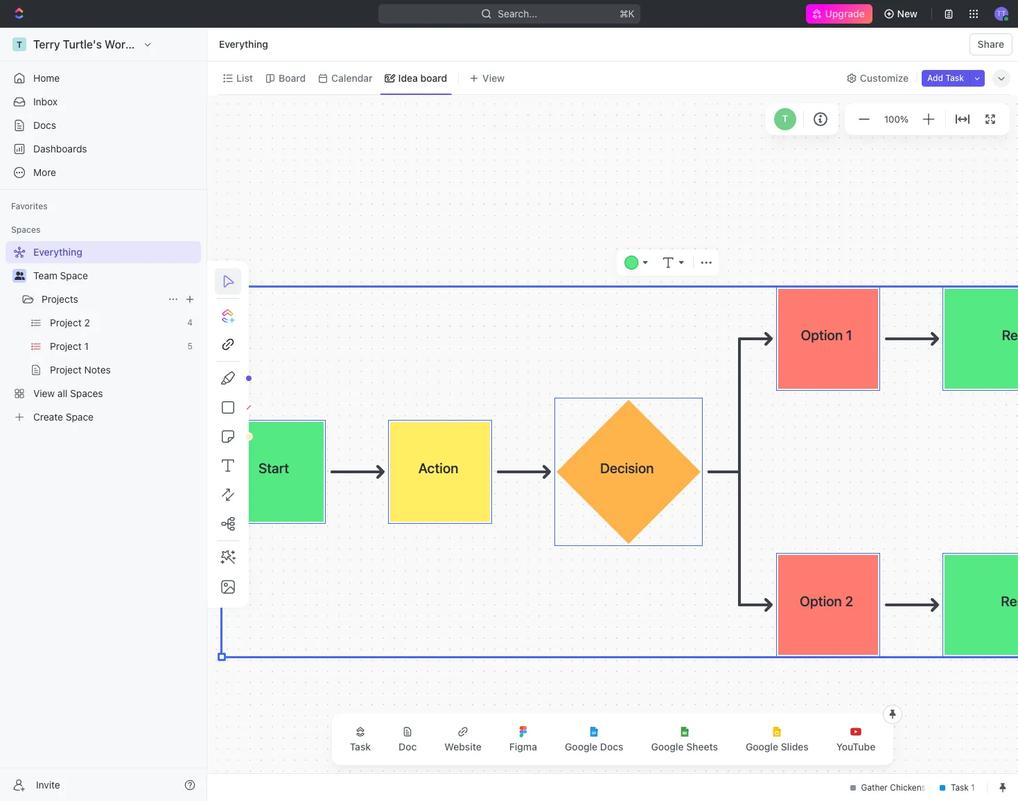 Task type: describe. For each thing, give the bounding box(es) containing it.
website button
[[434, 719, 493, 762]]

task inside "button"
[[946, 72, 965, 83]]

google for google docs
[[565, 742, 598, 753]]

add task button
[[923, 70, 970, 86]]

workspace
[[105, 38, 162, 51]]

favorites button
[[6, 198, 53, 215]]

project for project 2
[[50, 317, 82, 329]]

space for create space
[[66, 411, 94, 423]]

100%
[[885, 114, 909, 125]]

tt
[[998, 9, 1007, 18]]

view all spaces
[[33, 388, 103, 400]]

view for view all spaces
[[33, 388, 55, 400]]

t inside sidebar navigation
[[17, 39, 22, 50]]

inbox link
[[6, 91, 201, 113]]

5
[[188, 341, 193, 352]]

google slides
[[746, 742, 809, 753]]

1 horizontal spatial t
[[783, 113, 789, 124]]

1
[[84, 341, 89, 352]]

user group image
[[14, 272, 25, 280]]

google slides button
[[735, 719, 820, 762]]

everything inside sidebar navigation
[[33, 246, 82, 258]]

view button
[[465, 68, 510, 88]]

youtube button
[[826, 719, 887, 762]]

2
[[84, 317, 90, 329]]

list link
[[234, 68, 253, 88]]

google sheets button
[[641, 719, 730, 762]]

0 horizontal spatial everything link
[[6, 241, 198, 264]]

customize
[[861, 72, 909, 84]]

all
[[58, 388, 67, 400]]

terry turtle's workspace, , element
[[12, 37, 26, 51]]

new
[[898, 8, 918, 19]]

google docs
[[565, 742, 624, 753]]

turtle's
[[63, 38, 102, 51]]

sidebar navigation
[[0, 28, 210, 802]]

space for team space
[[60, 270, 88, 282]]

create space link
[[6, 406, 198, 429]]

more
[[33, 166, 56, 178]]

invite
[[36, 779, 60, 791]]

docs inside "docs" link
[[33, 119, 56, 131]]

project 2
[[50, 317, 90, 329]]

google sheets
[[652, 742, 719, 753]]

new button
[[879, 3, 927, 25]]

project notes link
[[50, 359, 198, 382]]

youtube
[[837, 742, 876, 753]]

project for project 1
[[50, 341, 82, 352]]

idea board link
[[396, 68, 448, 88]]

tt button
[[991, 3, 1013, 25]]

create space
[[33, 411, 94, 423]]

upgrade
[[826, 8, 866, 19]]

doc button
[[388, 719, 428, 762]]

0 vertical spatial spaces
[[11, 225, 40, 235]]

project for project notes
[[50, 364, 82, 376]]

0 vertical spatial everything link
[[216, 36, 272, 53]]

calendar link
[[329, 68, 373, 88]]

terry turtle's workspace
[[33, 38, 162, 51]]

100% button
[[882, 111, 912, 127]]



Task type: locate. For each thing, give the bounding box(es) containing it.
everything link
[[216, 36, 272, 53], [6, 241, 198, 264]]

2 google from the left
[[652, 742, 684, 753]]

project 1
[[50, 341, 89, 352]]

0 horizontal spatial t
[[17, 39, 22, 50]]

team
[[33, 270, 57, 282]]

customize button
[[843, 68, 914, 88]]

everything link up "list"
[[216, 36, 272, 53]]

google
[[565, 742, 598, 753], [652, 742, 684, 753], [746, 742, 779, 753]]

share button
[[970, 33, 1013, 55]]

view button
[[465, 62, 510, 94]]

projects link
[[42, 289, 162, 311]]

project 1 link
[[50, 336, 182, 358]]

0 vertical spatial view
[[483, 72, 505, 84]]

project
[[50, 317, 82, 329], [50, 341, 82, 352], [50, 364, 82, 376]]

view right board
[[483, 72, 505, 84]]

google right "figma"
[[565, 742, 598, 753]]

3 project from the top
[[50, 364, 82, 376]]

project inside project 1 link
[[50, 341, 82, 352]]

space
[[60, 270, 88, 282], [66, 411, 94, 423]]

idea board
[[399, 72, 448, 84]]

0 vertical spatial space
[[60, 270, 88, 282]]

1 vertical spatial view
[[33, 388, 55, 400]]

projects
[[42, 293, 78, 305]]

t
[[17, 39, 22, 50], [783, 113, 789, 124]]

1 horizontal spatial spaces
[[70, 388, 103, 400]]

google left sheets
[[652, 742, 684, 753]]

board
[[279, 72, 306, 84]]

calendar
[[332, 72, 373, 84]]

team space
[[33, 270, 88, 282]]

website
[[445, 742, 482, 753]]

view inside sidebar navigation
[[33, 388, 55, 400]]

everything up "list"
[[219, 38, 268, 50]]

sheets
[[687, 742, 719, 753]]

slides
[[782, 742, 809, 753]]

dashboards
[[33, 143, 87, 155]]

upgrade link
[[807, 4, 873, 24]]

space down view all spaces
[[66, 411, 94, 423]]

google left slides in the right of the page
[[746, 742, 779, 753]]

1 vertical spatial task
[[350, 742, 371, 753]]

share
[[979, 38, 1005, 50]]

1 vertical spatial space
[[66, 411, 94, 423]]

google for google slides
[[746, 742, 779, 753]]

figma
[[510, 742, 538, 753]]

0 horizontal spatial view
[[33, 388, 55, 400]]

1 project from the top
[[50, 317, 82, 329]]

task right add on the right of the page
[[946, 72, 965, 83]]

0 horizontal spatial google
[[565, 742, 598, 753]]

project up view all spaces
[[50, 364, 82, 376]]

1 horizontal spatial everything link
[[216, 36, 272, 53]]

notes
[[84, 364, 111, 376]]

spaces
[[11, 225, 40, 235], [70, 388, 103, 400]]

task button
[[339, 719, 382, 762]]

board link
[[276, 68, 306, 88]]

space inside "link"
[[66, 411, 94, 423]]

project notes
[[50, 364, 111, 376]]

tree
[[6, 241, 201, 429]]

create
[[33, 411, 63, 423]]

google inside 'button'
[[652, 742, 684, 753]]

1 vertical spatial everything link
[[6, 241, 198, 264]]

0 horizontal spatial everything
[[33, 246, 82, 258]]

2 vertical spatial project
[[50, 364, 82, 376]]

1 horizontal spatial docs
[[601, 742, 624, 753]]

0 vertical spatial task
[[946, 72, 965, 83]]

view inside button
[[483, 72, 505, 84]]

1 horizontal spatial task
[[946, 72, 965, 83]]

home
[[33, 72, 60, 84]]

favorites
[[11, 201, 48, 212]]

spaces right all
[[70, 388, 103, 400]]

1 google from the left
[[565, 742, 598, 753]]

view
[[483, 72, 505, 84], [33, 388, 55, 400]]

space up projects
[[60, 270, 88, 282]]

0 horizontal spatial task
[[350, 742, 371, 753]]

project inside project notes link
[[50, 364, 82, 376]]

board
[[421, 72, 448, 84]]

view for view
[[483, 72, 505, 84]]

0 vertical spatial everything
[[219, 38, 268, 50]]

tree containing everything
[[6, 241, 201, 429]]

task left doc
[[350, 742, 371, 753]]

docs link
[[6, 114, 201, 137]]

tree inside sidebar navigation
[[6, 241, 201, 429]]

add
[[928, 72, 944, 83]]

0 vertical spatial t
[[17, 39, 22, 50]]

spaces inside tree
[[70, 388, 103, 400]]

terry
[[33, 38, 60, 51]]

view left all
[[33, 388, 55, 400]]

docs inside google docs "button"
[[601, 742, 624, 753]]

task
[[946, 72, 965, 83], [350, 742, 371, 753]]

project 2 link
[[50, 312, 182, 334]]

0 vertical spatial project
[[50, 317, 82, 329]]

0 vertical spatial docs
[[33, 119, 56, 131]]

1 vertical spatial everything
[[33, 246, 82, 258]]

1 horizontal spatial view
[[483, 72, 505, 84]]

inbox
[[33, 96, 58, 108]]

1 vertical spatial t
[[783, 113, 789, 124]]

view all spaces link
[[6, 383, 198, 405]]

project left 1 on the left top of the page
[[50, 341, 82, 352]]

docs
[[33, 119, 56, 131], [601, 742, 624, 753]]

everything
[[219, 38, 268, 50], [33, 246, 82, 258]]

google for google sheets
[[652, 742, 684, 753]]

3 google from the left
[[746, 742, 779, 753]]

1 vertical spatial docs
[[601, 742, 624, 753]]

everything up team space
[[33, 246, 82, 258]]

⌘k
[[620, 8, 635, 19]]

google inside "button"
[[565, 742, 598, 753]]

add task
[[928, 72, 965, 83]]

1 horizontal spatial everything
[[219, 38, 268, 50]]

2 horizontal spatial google
[[746, 742, 779, 753]]

home link
[[6, 67, 201, 89]]

everything link up team space link
[[6, 241, 198, 264]]

google docs button
[[554, 719, 635, 762]]

spaces down favorites button on the top left
[[11, 225, 40, 235]]

dashboards link
[[6, 138, 201, 160]]

0 horizontal spatial docs
[[33, 119, 56, 131]]

team space link
[[33, 265, 198, 287]]

task inside button
[[350, 742, 371, 753]]

1 horizontal spatial google
[[652, 742, 684, 753]]

figma button
[[499, 719, 549, 762]]

4
[[187, 318, 193, 328]]

list
[[237, 72, 253, 84]]

google inside button
[[746, 742, 779, 753]]

search...
[[498, 8, 538, 19]]

doc
[[399, 742, 417, 753]]

idea
[[399, 72, 418, 84]]

0 horizontal spatial spaces
[[11, 225, 40, 235]]

2 project from the top
[[50, 341, 82, 352]]

1 vertical spatial spaces
[[70, 388, 103, 400]]

1 vertical spatial project
[[50, 341, 82, 352]]

project inside project 2 link
[[50, 317, 82, 329]]

project left '2'
[[50, 317, 82, 329]]

more button
[[6, 162, 201, 184]]



Task type: vqa. For each thing, say whether or not it's contained in the screenshot.
"paste any link..." text box
no



